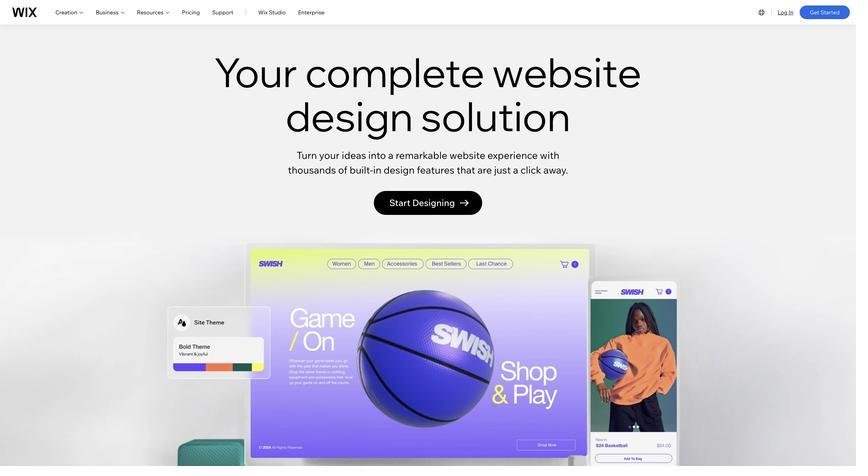 Task type: describe. For each thing, give the bounding box(es) containing it.
business button
[[96, 8, 125, 16]]

support link
[[212, 8, 233, 16]]

experience
[[488, 149, 538, 161]]

business
[[96, 9, 119, 16]]

homepage for an ecommerce website selling sporting equipment featuring a mobile version and the site theme tool. image
[[0, 224, 856, 466]]

language selector, english selected image
[[758, 8, 766, 16]]

turn
[[297, 149, 317, 161]]

your complete website design solution
[[215, 47, 642, 142]]

design inside your complete website design solution
[[286, 91, 413, 142]]

start
[[389, 197, 411, 209]]

turn your ideas into a remarkable website experience with thousands of built-in design features that are just a click away.
[[288, 149, 568, 176]]

started
[[821, 9, 840, 16]]

start designing link
[[374, 191, 483, 215]]

pricing link
[[182, 8, 200, 16]]

website inside turn your ideas into a remarkable website experience with thousands of built-in design features that are just a click away.
[[450, 149, 486, 161]]

solution
[[421, 91, 571, 142]]

features
[[417, 164, 455, 176]]

in
[[373, 164, 382, 176]]

support
[[212, 9, 233, 16]]

creation button
[[55, 8, 84, 16]]

0 horizontal spatial a
[[388, 149, 394, 161]]

get
[[810, 9, 820, 16]]

that
[[457, 164, 475, 176]]

just
[[494, 164, 511, 176]]

enterprise link
[[298, 8, 325, 16]]

start designing
[[389, 197, 455, 209]]

ideas
[[342, 149, 366, 161]]

enterprise
[[298, 9, 325, 16]]

studio
[[269, 9, 286, 16]]

get started link
[[800, 5, 850, 19]]



Task type: locate. For each thing, give the bounding box(es) containing it.
wix studio
[[258, 9, 286, 16]]

get started
[[810, 9, 840, 16]]

log in
[[778, 9, 794, 16]]

of
[[338, 164, 348, 176]]

complete
[[305, 47, 485, 97]]

into
[[369, 149, 386, 161]]

1 vertical spatial a
[[513, 164, 519, 176]]

website inside your complete website design solution
[[493, 47, 642, 97]]

0 vertical spatial a
[[388, 149, 394, 161]]

thousands
[[288, 164, 336, 176]]

with
[[540, 149, 560, 161]]

your
[[215, 47, 298, 97]]

remarkable
[[396, 149, 448, 161]]

1 vertical spatial design
[[384, 164, 415, 176]]

a
[[388, 149, 394, 161], [513, 164, 519, 176]]

1 horizontal spatial website
[[493, 47, 642, 97]]

0 vertical spatial website
[[493, 47, 642, 97]]

click
[[521, 164, 541, 176]]

are
[[478, 164, 492, 176]]

resources button
[[137, 8, 170, 16]]

away.
[[544, 164, 568, 176]]

pricing
[[182, 9, 200, 16]]

log in link
[[778, 8, 794, 16]]

in
[[789, 9, 794, 16]]

built-
[[350, 164, 373, 176]]

wix
[[258, 9, 268, 16]]

your
[[319, 149, 340, 161]]

design
[[286, 91, 413, 142], [384, 164, 415, 176]]

designing
[[413, 197, 455, 209]]

log
[[778, 9, 788, 16]]

0 vertical spatial design
[[286, 91, 413, 142]]

website
[[493, 47, 642, 97], [450, 149, 486, 161]]

creation
[[55, 9, 77, 16]]

1 horizontal spatial a
[[513, 164, 519, 176]]

a right 'into'
[[388, 149, 394, 161]]

a right just
[[513, 164, 519, 176]]

resources
[[137, 9, 164, 16]]

0 horizontal spatial website
[[450, 149, 486, 161]]

1 vertical spatial website
[[450, 149, 486, 161]]

wix studio link
[[258, 8, 286, 16]]

design inside turn your ideas into a remarkable website experience with thousands of built-in design features that are just a click away.
[[384, 164, 415, 176]]



Task type: vqa. For each thing, say whether or not it's contained in the screenshot.
Event
no



